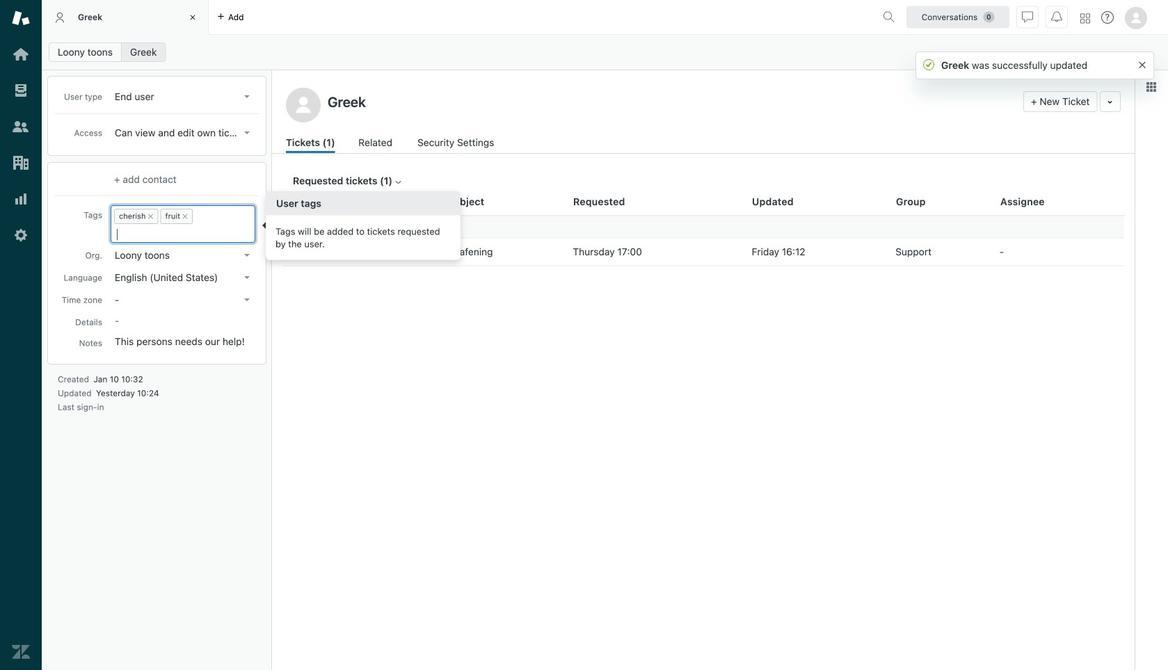 Task type: vqa. For each thing, say whether or not it's contained in the screenshot.
the March 20, 2024 Text Field
no



Task type: describe. For each thing, give the bounding box(es) containing it.
button displays agent's chat status as invisible. image
[[1023, 11, 1034, 23]]

close image
[[186, 10, 200, 24]]

apps image
[[1147, 81, 1158, 93]]

zendesk products image
[[1081, 14, 1091, 23]]

3 arrow down image from the top
[[244, 299, 250, 301]]

1 arrow down image from the top
[[244, 95, 250, 98]]

zendesk image
[[12, 643, 30, 661]]

2 arrow down image from the top
[[244, 132, 250, 134]]

notifications image
[[1052, 11, 1063, 23]]

main element
[[0, 0, 42, 670]]

secondary element
[[42, 38, 1169, 66]]



Task type: locate. For each thing, give the bounding box(es) containing it.
Select All Tickets checkbox
[[293, 197, 302, 206]]

menu
[[111, 206, 255, 227]]

arrow down image
[[244, 254, 250, 257], [244, 276, 250, 279]]

0 vertical spatial arrow down image
[[244, 254, 250, 257]]

views image
[[12, 81, 30, 100]]

None checkbox
[[293, 248, 302, 257]]

reporting image
[[12, 190, 30, 208]]

1 vertical spatial arrow down image
[[244, 276, 250, 279]]

zendesk support image
[[12, 9, 30, 27]]

arrow down image
[[244, 95, 250, 98], [244, 132, 250, 134], [244, 299, 250, 301]]

2 arrow down image from the top
[[244, 276, 250, 279]]

get started image
[[12, 45, 30, 63]]

admin image
[[12, 226, 30, 244]]

customers image
[[12, 118, 30, 136]]

tab
[[42, 0, 209, 35]]

get help image
[[1102, 11, 1115, 24]]

None text field
[[324, 91, 1019, 112]]

1 vertical spatial arrow down image
[[244, 132, 250, 134]]

2 vertical spatial arrow down image
[[244, 299, 250, 301]]

1 arrow down image from the top
[[244, 254, 250, 257]]

0 vertical spatial arrow down image
[[244, 95, 250, 98]]

organizations image
[[12, 154, 30, 172]]

None field
[[111, 227, 255, 242]]

tabs tab list
[[42, 0, 878, 35]]

grid
[[272, 188, 1136, 670]]



